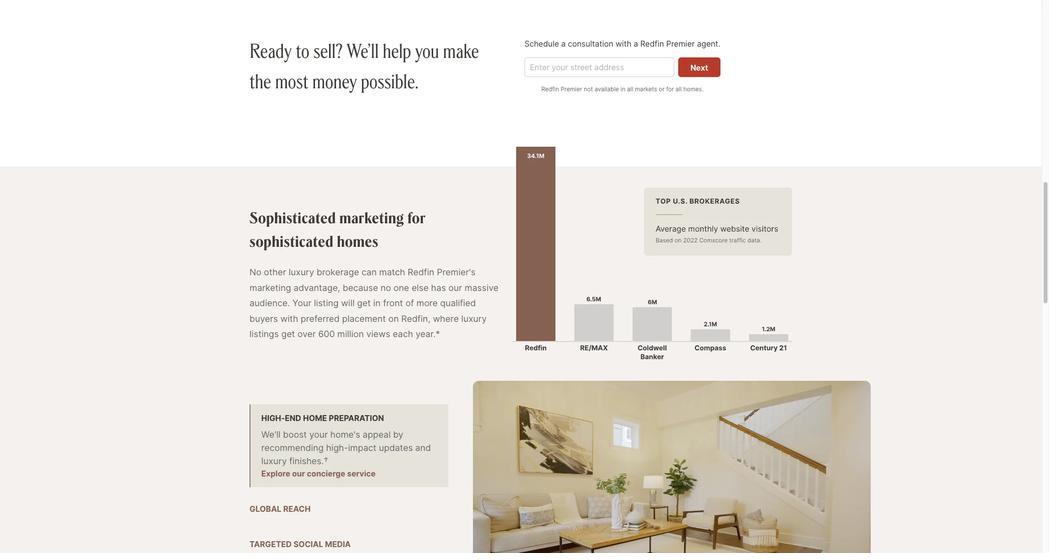 Task type: locate. For each thing, give the bounding box(es) containing it.
1 horizontal spatial marketing
[[340, 208, 404, 227]]

0 horizontal spatial all
[[627, 85, 633, 93]]

redfin up else
[[408, 267, 434, 278]]

1 vertical spatial for
[[408, 208, 426, 227]]

not
[[584, 85, 593, 93]]

of
[[406, 298, 414, 308]]

0 horizontal spatial marketing
[[250, 283, 291, 293]]

all
[[627, 85, 633, 93], [676, 85, 682, 93]]

impact
[[348, 443, 376, 453]]

with
[[616, 39, 631, 49], [280, 314, 298, 324]]

1 horizontal spatial all
[[676, 85, 682, 93]]

1 vertical spatial redfin
[[541, 85, 559, 93]]

2 horizontal spatial luxury
[[461, 314, 487, 324]]

redfin left not
[[541, 85, 559, 93]]

0 vertical spatial our
[[448, 283, 462, 293]]

1 horizontal spatial a
[[634, 39, 638, 49]]

in left "front"
[[373, 298, 381, 308]]

redfin up markets at top right
[[640, 39, 664, 49]]

0 horizontal spatial our
[[292, 469, 305, 479]]

1 vertical spatial premier
[[561, 85, 582, 93]]

a up the enter your street address search field
[[634, 39, 638, 49]]

0 vertical spatial redfin
[[640, 39, 664, 49]]

1 horizontal spatial our
[[448, 283, 462, 293]]

0 horizontal spatial premier
[[561, 85, 582, 93]]

a
[[561, 39, 566, 49], [634, 39, 638, 49]]

no
[[250, 267, 261, 278]]

0 vertical spatial premier
[[666, 39, 695, 49]]

high-
[[261, 414, 285, 424]]

0 horizontal spatial redfin
[[408, 267, 434, 278]]

all left homes.
[[676, 85, 682, 93]]

redfin,
[[401, 314, 430, 324]]

media
[[325, 540, 351, 550]]

0 vertical spatial with
[[616, 39, 631, 49]]

luxury up advantage,
[[289, 267, 314, 278]]

help
[[383, 37, 411, 63]]

marketing
[[340, 208, 404, 227], [250, 283, 291, 293]]

million
[[337, 329, 364, 339]]

1 horizontal spatial premier
[[666, 39, 695, 49]]

a right 'schedule'
[[561, 39, 566, 49]]

homes.
[[683, 85, 704, 93]]

1 horizontal spatial redfin
[[541, 85, 559, 93]]

you
[[415, 37, 439, 63]]

Enter your street address search field
[[525, 57, 674, 77]]

marketing inside sophisticated marketing for sophisticated homes
[[340, 208, 404, 227]]

we'll
[[347, 37, 379, 63]]

1 vertical spatial marketing
[[250, 283, 291, 293]]

your
[[309, 430, 328, 440]]

will
[[341, 298, 355, 308]]

over
[[298, 329, 316, 339]]

with right consultation
[[616, 39, 631, 49]]

sophisticated
[[250, 208, 336, 227]]

we'll
[[261, 430, 281, 440]]

explore
[[261, 469, 290, 479]]

each
[[393, 329, 413, 339]]

premier left not
[[561, 85, 582, 93]]

get up placement
[[357, 298, 371, 308]]

recommending
[[261, 443, 324, 453]]

our down finishes.†
[[292, 469, 305, 479]]

redfin inside the no other luxury brokerage can match redfin premier's marketing advantage, because no one else has our massive audience. your listing will get in front of more qualified buyers with preferred placement on redfin, where luxury listings get over 600 million views each year.*
[[408, 267, 434, 278]]

make
[[443, 37, 479, 63]]

preparation
[[329, 414, 384, 424]]

luxury
[[289, 267, 314, 278], [461, 314, 487, 324], [261, 456, 287, 467]]

luxury down qualified
[[461, 314, 487, 324]]

to
[[296, 37, 309, 63]]

1 vertical spatial with
[[280, 314, 298, 324]]

get left over
[[281, 329, 295, 339]]

luxury up explore
[[261, 456, 287, 467]]

marketing up homes
[[340, 208, 404, 227]]

1 vertical spatial our
[[292, 469, 305, 479]]

our
[[448, 283, 462, 293], [292, 469, 305, 479]]

0 horizontal spatial get
[[281, 329, 295, 339]]

front
[[383, 298, 403, 308]]

0 vertical spatial in
[[621, 85, 625, 93]]

premier left agent.
[[666, 39, 695, 49]]

1 vertical spatial in
[[373, 298, 381, 308]]

0 horizontal spatial luxury
[[261, 456, 287, 467]]

get
[[357, 298, 371, 308], [281, 329, 295, 339]]

with inside the no other luxury brokerage can match redfin premier's marketing advantage, because no one else has our massive audience. your listing will get in front of more qualified buyers with preferred placement on redfin, where luxury listings get over 600 million views each year.*
[[280, 314, 298, 324]]

marketing inside the no other luxury brokerage can match redfin premier's marketing advantage, because no one else has our massive audience. your listing will get in front of more qualified buyers with preferred placement on redfin, where luxury listings get over 600 million views each year.*
[[250, 283, 291, 293]]

audience.
[[250, 298, 290, 308]]

0 horizontal spatial a
[[561, 39, 566, 49]]

our down premier's
[[448, 283, 462, 293]]

0 horizontal spatial with
[[280, 314, 298, 324]]

end
[[285, 414, 301, 424]]

0 vertical spatial get
[[357, 298, 371, 308]]

sophisticated marketing for sophisticated homes
[[250, 208, 426, 251]]

schedule
[[525, 39, 559, 49]]

service
[[347, 469, 376, 479]]

listings
[[250, 329, 279, 339]]

0 horizontal spatial in
[[373, 298, 381, 308]]

with down your
[[280, 314, 298, 324]]

redfin
[[640, 39, 664, 49], [541, 85, 559, 93], [408, 267, 434, 278]]

in
[[621, 85, 625, 93], [373, 298, 381, 308]]

targeted
[[250, 540, 292, 550]]

1 vertical spatial get
[[281, 329, 295, 339]]

1 horizontal spatial with
[[616, 39, 631, 49]]

targeted social media
[[250, 540, 351, 550]]

0 horizontal spatial for
[[408, 208, 426, 227]]

2 vertical spatial luxury
[[261, 456, 287, 467]]

has
[[431, 283, 446, 293]]

0 vertical spatial for
[[666, 85, 674, 93]]

premier
[[666, 39, 695, 49], [561, 85, 582, 93]]

1 horizontal spatial luxury
[[289, 267, 314, 278]]

all left markets at top right
[[627, 85, 633, 93]]

the
[[250, 68, 271, 94]]

marketing up 'audience.'
[[250, 283, 291, 293]]

in right available at the top of the page
[[621, 85, 625, 93]]

home's
[[330, 430, 360, 440]]

ready
[[250, 37, 292, 63]]

2 vertical spatial redfin
[[408, 267, 434, 278]]

0 vertical spatial marketing
[[340, 208, 404, 227]]

social
[[293, 540, 323, 550]]



Task type: vqa. For each thing, say whether or not it's contained in the screenshot.
1-2 for 526-863
no



Task type: describe. For each thing, give the bounding box(es) containing it.
boost
[[283, 430, 307, 440]]

views
[[366, 329, 390, 339]]

we'll boost your home's appeal by recommending high-impact updates and luxury finishes.† tab
[[250, 405, 448, 488]]

appeal
[[363, 430, 391, 440]]

homes
[[337, 231, 379, 251]]

2 all from the left
[[676, 85, 682, 93]]

brokerage
[[317, 267, 359, 278]]

1 horizontal spatial get
[[357, 298, 371, 308]]

listing
[[314, 298, 339, 308]]

home
[[303, 414, 327, 424]]

year.*
[[416, 329, 440, 339]]

other
[[264, 267, 286, 278]]

next button
[[678, 57, 720, 77]]

schedule a consultation with a redfin premier agent.
[[525, 39, 720, 49]]

ready to sell? we'll help you make the most money possible.
[[250, 37, 479, 94]]

by
[[393, 430, 403, 440]]

600
[[318, 329, 335, 339]]

and
[[415, 443, 431, 453]]

one
[[394, 283, 409, 293]]

global reach
[[250, 505, 311, 514]]

your
[[293, 298, 311, 308]]

on
[[388, 314, 399, 324]]

explore our concierge service link
[[261, 469, 376, 479]]

where
[[433, 314, 459, 324]]

high-
[[326, 443, 348, 453]]

we'll boost your home's appeal by recommending high-impact updates and luxury finishes.† explore our concierge service
[[261, 430, 431, 479]]

high-end home preparation
[[261, 414, 384, 424]]

sell?
[[313, 37, 343, 63]]

no
[[381, 283, 391, 293]]

concierge
[[307, 469, 345, 479]]

placement
[[342, 314, 386, 324]]

2 horizontal spatial redfin
[[640, 39, 664, 49]]

no other luxury brokerage can match redfin premier's marketing advantage, because no one else has our massive audience. your listing will get in front of more qualified buyers with preferred placement on redfin, where luxury listings get over 600 million views each year.*
[[250, 267, 499, 339]]

because
[[343, 283, 378, 293]]

in inside the no other luxury brokerage can match redfin premier's marketing advantage, because no one else has our massive audience. your listing will get in front of more qualified buyers with preferred placement on redfin, where luxury listings get over 600 million views each year.*
[[373, 298, 381, 308]]

our inside we'll boost your home's appeal by recommending high-impact updates and luxury finishes.† explore our concierge service
[[292, 469, 305, 479]]

match
[[379, 267, 405, 278]]

markets
[[635, 85, 657, 93]]

1 all from the left
[[627, 85, 633, 93]]

possible.
[[361, 68, 418, 94]]

1 horizontal spatial for
[[666, 85, 674, 93]]

2 a from the left
[[634, 39, 638, 49]]

updates
[[379, 443, 413, 453]]

advantage,
[[294, 283, 340, 293]]

or
[[659, 85, 665, 93]]

finishes.†
[[289, 456, 328, 467]]

most
[[275, 68, 308, 94]]

redfin premier not available in all markets or for all homes.
[[541, 85, 704, 93]]

brokerage stats chart image
[[512, 147, 792, 362]]

global
[[250, 505, 281, 514]]

available
[[595, 85, 619, 93]]

reach
[[283, 505, 311, 514]]

preferred
[[301, 314, 340, 324]]

luxury inside we'll boost your home's appeal by recommending high-impact updates and luxury finishes.† explore our concierge service
[[261, 456, 287, 467]]

can
[[362, 267, 377, 278]]

we'll boost your home's appeal by recommending high-impact updates and luxury finishes.† tab list
[[250, 405, 448, 554]]

money
[[312, 68, 357, 94]]

premier's
[[437, 267, 476, 278]]

0 vertical spatial luxury
[[289, 267, 314, 278]]

1 a from the left
[[561, 39, 566, 49]]

more
[[416, 298, 438, 308]]

buyers
[[250, 314, 278, 324]]

sophisticated
[[250, 231, 334, 251]]

1 horizontal spatial in
[[621, 85, 625, 93]]

else
[[412, 283, 429, 293]]

for inside sophisticated marketing for sophisticated homes
[[408, 208, 426, 227]]

massive
[[465, 283, 499, 293]]

qualified
[[440, 298, 476, 308]]

next
[[690, 63, 708, 73]]

agent.
[[697, 39, 720, 49]]

1 vertical spatial luxury
[[461, 314, 487, 324]]

consultation
[[568, 39, 613, 49]]

our inside the no other luxury brokerage can match redfin premier's marketing advantage, because no one else has our massive audience. your listing will get in front of more qualified buyers with preferred placement on redfin, where luxury listings get over 600 million views each year.*
[[448, 283, 462, 293]]



